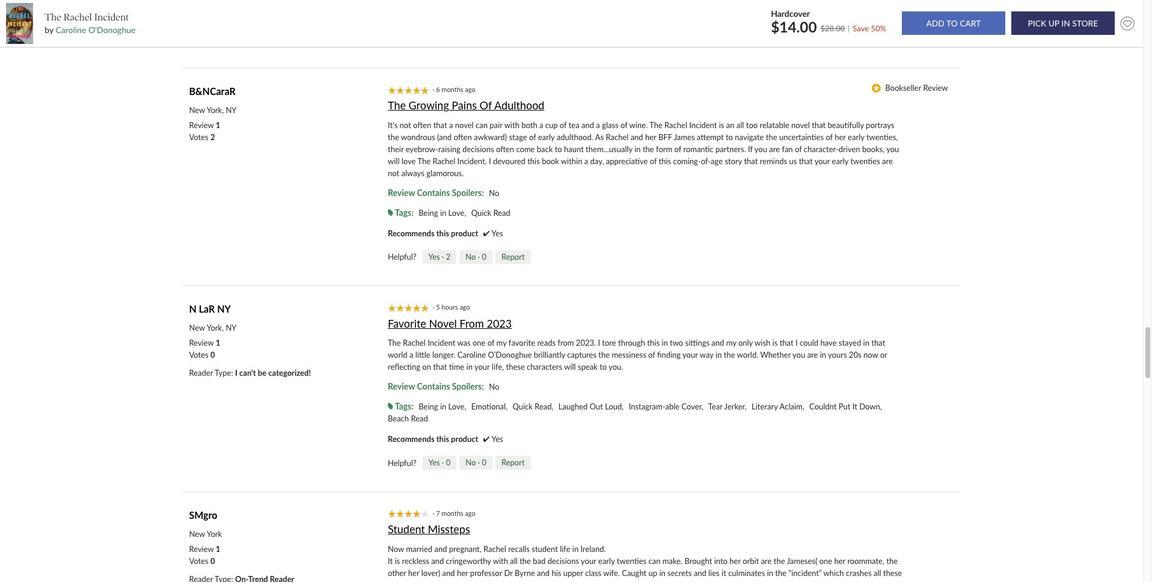 Task type: locate. For each thing, give the bounding box(es) containing it.
you inside the rachel incident was one of my favorite reads from 2023. i tore through this in two sittings and my only wish is that i could have stayed in that world a little longer. caroline o'donoghue brilliantly captures the messiness of finding your way in the world. whether you are in yours 20s now or reflecting on that time in your life, these characters will speak to you.
[[793, 350, 805, 360]]

2 inside new york, ny review 1 votes 2
[[210, 132, 215, 142]]

incident up the longer.
[[428, 338, 455, 348]]

no right the yes · 2
[[466, 252, 476, 261]]

2 tags: from the top
[[395, 401, 414, 412]]

1 tags: from the top
[[395, 207, 414, 218]]

0 vertical spatial content helpfulness group
[[388, 250, 531, 264]]

rachel left recalls
[[483, 544, 506, 554]]

1 vertical spatial all
[[510, 556, 518, 566]]

0 vertical spatial 2
[[210, 132, 215, 142]]

1 content helpfulness group from the top
[[388, 250, 531, 264]]

ago up the growing pains of adulthood
[[465, 85, 475, 93]]

york, inside new york, ny review 1 votes 2
[[207, 105, 224, 115]]

1 no · 0 from the top
[[466, 252, 486, 261]]

incident inside the rachel incident was one of my favorite reads from 2023. i tore through this in two sittings and my only wish is that i could have stayed in that world a little longer. caroline o'donoghue brilliantly captures the messiness of finding your way in the world. whether you are in yours 20s now or reflecting on that time in your life, these characters will speak to you.
[[428, 338, 455, 348]]

0 horizontal spatial story
[[450, 580, 467, 582]]

in left emotional,
[[440, 402, 446, 412]]

decisions up incident.
[[462, 144, 494, 154]]

1 contains from the top
[[417, 188, 450, 198]]

1 horizontal spatial one
[[819, 556, 832, 566]]

with down dr in the bottom left of the page
[[492, 580, 507, 582]]

will down captures
[[564, 362, 576, 372]]

contains for b&ncarar
[[417, 188, 450, 198]]

list down b&ncarar button
[[189, 119, 220, 143]]

your down ireland.
[[581, 556, 596, 566]]

with up dr in the bottom left of the page
[[493, 556, 508, 566]]

from inside the now married and pregnant, rachel recalls student life in ireland. it is reckless and cringeworthy with all the bad decisions your early twenties can make. brought into her orbit are the jameses( one her roommate, the other her lover) and her professor dr byrne and his upper class wife. caught up in secrets and lies it culminates in the "incident" which crashes all these relationships. the story is told with honesty and from the perspective of the older rachel, and it reminds us how we thankfully change and grow.
[[553, 580, 569, 582]]

1 york, from the top
[[207, 105, 224, 115]]

love, inside # tags: being in love, emotional, quick read, laughed out loud, instagram-able cover, tear jerker, literary aclaim, couldnt put it down, beach read
[[448, 402, 466, 412]]

1 vertical spatial quick
[[513, 402, 533, 412]]

ny inside new york, ny review 1 votes 0
[[226, 323, 237, 333]]

rachel up caroline o'donoghue link
[[64, 11, 92, 23]]

you
[[755, 144, 767, 154], [886, 144, 899, 154], [793, 350, 805, 360]]

1 vertical spatial contains
[[417, 381, 450, 392]]

her up the relationships.
[[408, 568, 419, 578]]

with inside it's not often that a novel can pair with both a cup of tea and a glass of wine. the rachel incident is an all too relatable novel that beautifully portrays the wondrous (and often awkward) stage of early adulthood. as rachel and her bff james attempt to navigate the uncertainties of her early twenties, their eyebrow-raising decisions often come back to haunt them...usually in the form of romantic partners. if you are fan of character-driven books, you will love the rachel incident. i devoured this book within a day, appreciative of this coming-of-age story that reminds us that your early twenties are not always glamorous.
[[504, 120, 520, 130]]

and
[[581, 120, 594, 130], [631, 132, 643, 142], [712, 338, 724, 348], [434, 544, 447, 554], [431, 556, 444, 566], [442, 568, 455, 578], [537, 568, 550, 578], [694, 568, 706, 578], [538, 580, 551, 582], [695, 580, 707, 582], [846, 580, 859, 582]]

that up or
[[871, 338, 885, 348]]

loud,
[[605, 402, 624, 412]]

glass
[[602, 120, 619, 130]]

lies
[[708, 568, 720, 578]]

world
[[388, 350, 407, 360]]

1 new from the top
[[189, 105, 205, 115]]

speak
[[578, 362, 598, 372]]

caroline inside the rachel incident was one of my favorite reads from 2023. i tore through this in two sittings and my only wish is that i could have stayed in that world a little longer. caroline o'donoghue brilliantly captures the messiness of finding your way in the world. whether you are in yours 20s now or reflecting on that time in your life, these characters will speak to you.
[[458, 350, 486, 360]]

1 vertical spatial incident
[[689, 120, 717, 130]]

1 report from the top
[[501, 252, 525, 261]]

helpful? for b&ncarar
[[388, 252, 416, 262]]

of left finding
[[648, 350, 655, 360]]

helpful?
[[388, 252, 416, 262], [388, 458, 416, 468]]

all inside it's not often that a novel can pair with both a cup of tea and a glass of wine. the rachel incident is an all too relatable novel that beautifully portrays the wondrous (and often awkward) stage of early adulthood. as rachel and her bff james attempt to navigate the uncertainties of her early twenties, their eyebrow-raising decisions often come back to haunt them...usually in the form of romantic partners. if you are fan of character-driven books, you will love the rachel incident. i devoured this book within a day, appreciative of this coming-of-age story that reminds us that your early twenties are not always glamorous.
[[737, 120, 744, 130]]

1 horizontal spatial all
[[737, 120, 744, 130]]

wife.
[[603, 568, 620, 578]]

3 votes from the top
[[189, 556, 208, 566]]

1 vertical spatial #
[[388, 403, 393, 410]]

to left you.
[[600, 362, 607, 372]]

twenties up "caught"
[[617, 556, 647, 566]]

class
[[585, 568, 601, 578]]

2 horizontal spatial often
[[496, 144, 514, 154]]

from right reads
[[558, 338, 574, 348]]

is left "an"
[[719, 120, 724, 130]]

will down the their
[[388, 156, 400, 166]]

1 love, from the top
[[448, 208, 466, 218]]

that down the longer.
[[433, 362, 447, 372]]

2 vertical spatial incident
[[428, 338, 455, 348]]

0 horizontal spatial incident
[[94, 11, 129, 23]]

0 right the yes · 2
[[482, 252, 486, 261]]

us inside the now married and pregnant, rachel recalls student life in ireland. it is reckless and cringeworthy with all the bad decisions your early twenties can make. brought into her orbit are the jameses( one her roommate, the other her lover) and her professor dr byrne and his upper class wife. caught up in secrets and lies it culminates in the "incident" which crashes all these relationships. the story is told with honesty and from the perspective of the older rachel, and it reminds us how we thankfully change and grow.
[[745, 580, 753, 582]]

1 recommends this product ✔ yes from the top
[[388, 228, 503, 238]]

2 new from the top
[[189, 323, 205, 333]]

story
[[725, 156, 742, 166], [450, 580, 467, 582]]

0 vertical spatial new
[[189, 105, 205, 115]]

1 novel from the left
[[455, 120, 474, 130]]

being for # tags: being in love, quick read
[[419, 208, 438, 218]]

not left always
[[388, 168, 399, 178]]

2 vertical spatial new
[[189, 529, 205, 539]]

1 report button from the top
[[495, 250, 531, 264]]

read down devoured
[[493, 208, 510, 218]]

1 vertical spatial twenties
[[617, 556, 647, 566]]

1 vertical spatial ✔
[[483, 434, 490, 444]]

with
[[504, 120, 520, 130], [493, 556, 508, 566], [492, 580, 507, 582]]

1 vertical spatial product
[[451, 434, 478, 444]]

roommate,
[[848, 556, 885, 566]]

n
[[189, 303, 197, 315]]

1 vertical spatial from
[[558, 338, 574, 348]]

early up driven
[[848, 132, 865, 142]]

1 1 from the top
[[216, 120, 220, 130]]

# for # tags: being in love, quick read
[[388, 209, 393, 216]]

your
[[815, 156, 830, 166], [683, 350, 698, 360], [474, 362, 490, 372], [581, 556, 596, 566]]

1 horizontal spatial caroline
[[458, 350, 486, 360]]

as
[[595, 132, 604, 142]]

0 horizontal spatial my
[[496, 338, 507, 348]]

story down partners.
[[725, 156, 742, 166]]

1 horizontal spatial it
[[722, 568, 726, 578]]

read inside # tags: being in love, emotional, quick read, laughed out loud, instagram-able cover, tear jerker, literary aclaim, couldnt put it down, beach read
[[411, 414, 428, 424]]

months for 6
[[442, 85, 463, 93]]

review contains spoilers: no for n lar ny
[[388, 381, 499, 392]]

to right back
[[555, 144, 562, 154]]

incident up attempt
[[689, 120, 717, 130]]

in inside # tags: being in love, quick read
[[440, 208, 446, 218]]

ny for n lar ny
[[217, 303, 231, 315]]

0 horizontal spatial decisions
[[462, 144, 494, 154]]

this
[[527, 156, 540, 166], [659, 156, 671, 166], [436, 228, 449, 238], [647, 338, 660, 348], [436, 434, 449, 444]]

1 vertical spatial report
[[501, 458, 525, 467]]

ny down b&ncarar button
[[226, 105, 237, 115]]

aclaim,
[[780, 402, 804, 412]]

2 love, from the top
[[448, 402, 466, 412]]

report button
[[495, 250, 531, 264], [495, 456, 531, 470]]

2 vertical spatial votes
[[189, 556, 208, 566]]

tags: up "beach"
[[395, 401, 414, 412]]

list down york on the left bottom of the page
[[189, 543, 220, 567]]

reads
[[537, 338, 556, 348]]

crashes
[[846, 568, 872, 578]]

within
[[561, 156, 582, 166]]

2 report from the top
[[501, 458, 525, 467]]

tags: for # tags: being in love, quick read
[[395, 207, 414, 218]]

you down twenties,
[[886, 144, 899, 154]]

0 vertical spatial tags:
[[395, 207, 414, 218]]

read right "beach"
[[411, 414, 428, 424]]

0 vertical spatial story
[[725, 156, 742, 166]]

cup
[[545, 120, 558, 130]]

york
[[207, 529, 222, 539]]

it
[[722, 568, 726, 578], [709, 580, 714, 582]]

3 list from the top
[[189, 543, 220, 567]]

1 spoilers: from the top
[[452, 188, 484, 198]]

1 vertical spatial ago
[[460, 303, 470, 311]]

2 votes from the top
[[189, 350, 208, 360]]

2 vertical spatial often
[[496, 144, 514, 154]]

1 being from the top
[[419, 208, 438, 218]]

these down roommate,
[[883, 568, 902, 578]]

0 horizontal spatial will
[[388, 156, 400, 166]]

1 vertical spatial love,
[[448, 402, 466, 412]]

2 being from the top
[[419, 402, 438, 412]]

1 vertical spatial will
[[564, 362, 576, 372]]

0 vertical spatial often
[[413, 120, 431, 130]]

i inside it's not often that a novel can pair with both a cup of tea and a glass of wine. the rachel incident is an all too relatable novel that beautifully portrays the wondrous (and often awkward) stage of early adulthood. as rachel and her bff james attempt to navigate the uncertainties of her early twenties, their eyebrow-raising decisions often come back to haunt them...usually in the form of romantic partners. if you are fan of character-driven books, you will love the rachel incident. i devoured this book within a day, appreciative of this coming-of-age story that reminds us that your early twenties are not always glamorous.
[[489, 156, 491, 166]]

decisions down life
[[548, 556, 579, 566]]

1 vertical spatial tags:
[[395, 401, 414, 412]]

✔ down emotional,
[[483, 434, 490, 444]]

1 horizontal spatial us
[[789, 156, 797, 166]]

tags: down always
[[395, 207, 414, 218]]

votes up reader
[[189, 350, 208, 360]]

hours
[[442, 303, 458, 311]]

the up "by"
[[45, 11, 61, 23]]

1 months from the top
[[442, 85, 463, 93]]

two
[[670, 338, 683, 348]]

ago right hours
[[460, 303, 470, 311]]

culminates
[[728, 568, 765, 578]]

0 horizontal spatial us
[[745, 580, 753, 582]]

1 vertical spatial ny
[[217, 303, 231, 315]]

1 for 0
[[216, 338, 220, 348]]

pair
[[490, 120, 502, 130]]

2 helpful? from the top
[[388, 458, 416, 468]]

1 horizontal spatial story
[[725, 156, 742, 166]]

1 vertical spatial read
[[411, 414, 428, 424]]

1 vertical spatial list
[[189, 337, 220, 361]]

review contains spoilers: no down glamorous.
[[388, 188, 499, 198]]

1 horizontal spatial can
[[649, 556, 661, 566]]

appreciative
[[606, 156, 648, 166]]

love, for quick
[[448, 208, 466, 218]]

2 york, from the top
[[207, 323, 224, 333]]

quick left read,
[[513, 402, 533, 412]]

# inside # tags: being in love, emotional, quick read, laughed out loud, instagram-able cover, tear jerker, literary aclaim, couldnt put it down, beach read
[[388, 403, 393, 410]]

missteps
[[428, 523, 470, 536]]

0 vertical spatial it
[[853, 402, 857, 412]]

age
[[711, 156, 723, 166]]

coming-
[[673, 156, 701, 166]]

the inside the rachel incident was one of my favorite reads from 2023. i tore through this in two sittings and my only wish is that i could have stayed in that world a little longer. caroline o'donoghue brilliantly captures the messiness of finding your way in the world. whether you are in yours 20s now or reflecting on that time in your life, these characters will speak to you.
[[388, 338, 401, 348]]

the inside the now married and pregnant, rachel recalls student life in ireland. it is reckless and cringeworthy with all the bad decisions your early twenties can make. brought into her orbit are the jameses( one her roommate, the other her lover) and her professor dr byrne and his upper class wife. caught up in secrets and lies it culminates in the "incident" which crashes all these relationships. the story is told with honesty and from the perspective of the older rachel, and it reminds us how we thankfully change and grow.
[[435, 580, 448, 582]]

· 5 hours ago
[[433, 303, 473, 311]]

0 vertical spatial being
[[419, 208, 438, 218]]

a
[[449, 120, 453, 130], [539, 120, 543, 130], [596, 120, 600, 130], [584, 156, 588, 166], [409, 350, 413, 360]]

their
[[388, 144, 404, 154]]

review
[[923, 83, 948, 93], [189, 120, 214, 130], [388, 188, 415, 198], [189, 338, 214, 348], [388, 381, 415, 392], [189, 544, 214, 554]]

1 vertical spatial new
[[189, 323, 205, 333]]

often up wondrous
[[413, 120, 431, 130]]

us
[[789, 156, 797, 166], [745, 580, 753, 582]]

it's not often that a novel can pair with both a cup of tea and a glass of wine. the rachel incident is an all too relatable novel that beautifully portrays the wondrous (and often awkward) stage of early adulthood. as rachel and her bff james attempt to navigate the uncertainties of her early twenties, their eyebrow-raising decisions often come back to haunt them...usually in the form of romantic partners. if you are fan of character-driven books, you will love the rachel incident. i devoured this book within a day, appreciative of this coming-of-age story that reminds us that your early twenties are not always glamorous.
[[388, 120, 899, 178]]

review up reader
[[189, 338, 214, 348]]

us down fan
[[789, 156, 797, 166]]

can inside it's not often that a novel can pair with both a cup of tea and a glass of wine. the rachel incident is an all too relatable novel that beautifully portrays the wondrous (and often awkward) stage of early adulthood. as rachel and her bff james attempt to navigate the uncertainties of her early twenties, their eyebrow-raising decisions often come back to haunt them...usually in the form of romantic partners. if you are fan of character-driven books, you will love the rachel incident. i devoured this book within a day, appreciative of this coming-of-age story that reminds us that your early twenties are not always glamorous.
[[476, 120, 488, 130]]

reminds down fan
[[760, 156, 787, 166]]

2 list from the top
[[189, 337, 220, 361]]

reminds inside it's not often that a novel can pair with both a cup of tea and a glass of wine. the rachel incident is an all too relatable novel that beautifully portrays the wondrous (and often awkward) stage of early adulthood. as rachel and her bff james attempt to navigate the uncertainties of her early twenties, their eyebrow-raising decisions often come back to haunt them...usually in the form of romantic partners. if you are fan of character-driven books, you will love the rachel incident. i devoured this book within a day, appreciative of this coming-of-age story that reminds us that your early twenties are not always glamorous.
[[760, 156, 787, 166]]

2 content helpfulness group from the top
[[388, 456, 531, 470]]

too
[[746, 120, 758, 130]]

tore
[[602, 338, 616, 348]]

votes inside new york, ny review 1 votes 0
[[189, 350, 208, 360]]

come
[[516, 144, 535, 154]]

2 review contains spoilers: no from the top
[[388, 381, 499, 392]]

new inside new york, ny review 1 votes 2
[[189, 105, 205, 115]]

into
[[714, 556, 728, 566]]

0 vertical spatial #
[[388, 209, 393, 216]]

2 recommends this product ✔ yes from the top
[[388, 434, 503, 444]]

1 horizontal spatial these
[[883, 568, 902, 578]]

1 inside new york, ny review 1 votes 2
[[216, 120, 220, 130]]

1 horizontal spatial you
[[793, 350, 805, 360]]

1 vertical spatial 2
[[446, 252, 451, 261]]

3 1 from the top
[[216, 544, 220, 554]]

20s
[[849, 350, 861, 360]]

if
[[748, 144, 753, 154]]

byrne
[[515, 568, 535, 578]]

not right 'it's'
[[400, 120, 411, 130]]

1 vertical spatial recommends this product ✔ yes
[[388, 434, 503, 444]]

0 vertical spatial votes
[[189, 132, 208, 142]]

you right the if
[[755, 144, 767, 154]]

1 vertical spatial it
[[388, 556, 393, 566]]

your inside it's not often that a novel can pair with both a cup of tea and a glass of wine. the rachel incident is an all too relatable novel that beautifully portrays the wondrous (and often awkward) stage of early adulthood. as rachel and her bff james attempt to navigate the uncertainties of her early twenties, their eyebrow-raising decisions often come back to haunt them...usually in the form of romantic partners. if you are fan of character-driven books, you will love the rachel incident. i devoured this book within a day, appreciative of this coming-of-age story that reminds us that your early twenties are not always glamorous.
[[815, 156, 830, 166]]

0 vertical spatial ✔
[[483, 228, 490, 238]]

1 ✔ from the top
[[483, 228, 490, 238]]

contains down glamorous.
[[417, 188, 450, 198]]

1 horizontal spatial often
[[454, 132, 472, 142]]

it
[[853, 402, 857, 412], [388, 556, 393, 566]]

2 vertical spatial ago
[[465, 509, 475, 517]]

new inside new york, ny review 1 votes 0
[[189, 323, 205, 333]]

perspective
[[585, 580, 624, 582]]

recommends this product ✔ yes
[[388, 228, 503, 238], [388, 434, 503, 444]]

quick down incident.
[[471, 208, 491, 218]]

2 vertical spatial 1
[[216, 544, 220, 554]]

1 inside new york, ny review 1 votes 0
[[216, 338, 220, 348]]

(and
[[437, 132, 452, 142]]

rachel down glass
[[606, 132, 629, 142]]

1 my from the left
[[496, 338, 507, 348]]

1 helpful? from the top
[[388, 252, 416, 262]]

1 vertical spatial no · 0
[[466, 458, 486, 467]]

2 # from the top
[[388, 403, 393, 410]]

2 vertical spatial to
[[600, 362, 607, 372]]

york, down b&ncarar button
[[207, 105, 224, 115]]

twenties down books,
[[851, 156, 880, 166]]

and inside the rachel incident was one of my favorite reads from 2023. i tore through this in two sittings and my only wish is that i could have stayed in that world a little longer. caroline o'donoghue brilliantly captures the messiness of finding your way in the world. whether you are in yours 20s now or reflecting on that time in your life, these characters will speak to you.
[[712, 338, 724, 348]]

6
[[436, 85, 440, 93]]

2 product from the top
[[451, 434, 478, 444]]

review inside new york, ny review 1 votes 2
[[189, 120, 214, 130]]

is inside it's not often that a novel can pair with both a cup of tea and a glass of wine. the rachel incident is an all too relatable novel that beautifully portrays the wondrous (and often awkward) stage of early adulthood. as rachel and her bff james attempt to navigate the uncertainties of her early twenties, their eyebrow-raising decisions often come back to haunt them...usually in the form of romantic partners. if you are fan of character-driven books, you will love the rachel incident. i devoured this book within a day, appreciative of this coming-of-age story that reminds us that your early twenties are not always glamorous.
[[719, 120, 724, 130]]

told
[[477, 580, 490, 582]]

in up now
[[863, 338, 870, 348]]

thankfully
[[784, 580, 818, 582]]

back
[[537, 144, 553, 154]]

love, down glamorous.
[[448, 208, 466, 218]]

of inside the now married and pregnant, rachel recalls student life in ireland. it is reckless and cringeworthy with all the bad decisions your early twenties can make. brought into her orbit are the jameses( one her roommate, the other her lover) and her professor dr byrne and his upper class wife. caught up in secrets and lies it culminates in the "incident" which crashes all these relationships. the story is told with honesty and from the perspective of the older rachel, and it reminds us how we thankfully change and grow.
[[626, 580, 633, 582]]

1 vertical spatial to
[[555, 144, 562, 154]]

1 vertical spatial it
[[709, 580, 714, 582]]

spoilers: up # tags: being in love, quick read on the left of the page
[[452, 188, 484, 198]]

love
[[402, 156, 416, 166]]

1 vertical spatial decisions
[[548, 556, 579, 566]]

incident inside the rachel incident by caroline o'donoghue
[[94, 11, 129, 23]]

1
[[216, 120, 220, 130], [216, 338, 220, 348], [216, 544, 220, 554]]

the rachel incident was one of my favorite reads from 2023. i tore through this in two sittings and my only wish is that i could have stayed in that world a little longer. caroline o'donoghue brilliantly captures the messiness of finding your way in the world. whether you are in yours 20s now or reflecting on that time in your life, these characters will speak to you.
[[388, 338, 887, 372]]

twenties inside it's not often that a novel can pair with both a cup of tea and a glass of wine. the rachel incident is an all too relatable novel that beautifully portrays the wondrous (and often awkward) stage of early adulthood. as rachel and her bff james attempt to navigate the uncertainties of her early twenties, their eyebrow-raising decisions often come back to haunt them...usually in the form of romantic partners. if you are fan of character-driven books, you will love the rachel incident. i devoured this book within a day, appreciative of this coming-of-age story that reminds us that your early twenties are not always glamorous.
[[851, 156, 880, 166]]

beach
[[388, 414, 409, 424]]

2 report button from the top
[[495, 456, 531, 470]]

review contains spoilers: no
[[388, 188, 499, 198], [388, 381, 499, 392]]

1 product from the top
[[451, 228, 478, 238]]

love, inside # tags: being in love, quick read
[[448, 208, 466, 218]]

with up stage
[[504, 120, 520, 130]]

votes inside new york, ny review 1 votes 2
[[189, 132, 208, 142]]

1 votes from the top
[[189, 132, 208, 142]]

0 vertical spatial report button
[[495, 250, 531, 264]]

0 vertical spatial quick
[[471, 208, 491, 218]]

being inside # tags: being in love, emotional, quick read, laughed out loud, instagram-able cover, tear jerker, literary aclaim, couldnt put it down, beach read
[[419, 402, 438, 412]]

2 vertical spatial list
[[189, 543, 220, 567]]

2 recommends from the top
[[388, 434, 435, 444]]

ago up missteps
[[465, 509, 475, 517]]

can up up
[[649, 556, 661, 566]]

# inside # tags: being in love, quick read
[[388, 209, 393, 216]]

2 inside content helpfulness group
[[446, 252, 451, 261]]

read inside # tags: being in love, quick read
[[493, 208, 510, 218]]

0 vertical spatial read
[[493, 208, 510, 218]]

0 horizontal spatial can
[[476, 120, 488, 130]]

categorized!
[[268, 368, 311, 378]]

of down "caught"
[[626, 580, 633, 582]]

your inside the now married and pregnant, rachel recalls student life in ireland. it is reckless and cringeworthy with all the bad decisions your early twenties can make. brought into her orbit are the jameses( one her roommate, the other her lover) and her professor dr byrne and his upper class wife. caught up in secrets and lies it culminates in the "incident" which crashes all these relationships. the story is told with honesty and from the perspective of the older rachel, and it reminds us how we thankfully change and grow.
[[581, 556, 596, 566]]

adulthood
[[494, 99, 544, 112]]

1 list from the top
[[189, 119, 220, 143]]

ny inside new york, ny review 1 votes 2
[[226, 105, 237, 115]]

0 vertical spatial can
[[476, 120, 488, 130]]

1 vertical spatial york,
[[207, 323, 224, 333]]

new york, ny review 1 votes 2
[[189, 105, 237, 142]]

it inside # tags: being in love, emotional, quick read, laughed out loud, instagram-able cover, tear jerker, literary aclaim, couldnt put it down, beach read
[[853, 402, 857, 412]]

books,
[[862, 144, 885, 154]]

no · 0 right the yes · 2
[[466, 252, 486, 261]]

are
[[769, 144, 780, 154], [882, 156, 893, 166], [807, 350, 818, 360], [761, 556, 772, 566]]

3 new from the top
[[189, 529, 205, 539]]

will inside the rachel incident was one of my favorite reads from 2023. i tore through this in two sittings and my only wish is that i could have stayed in that world a little longer. caroline o'donoghue brilliantly captures the messiness of finding your way in the world. whether you are in yours 20s now or reflecting on that time in your life, these characters will speak to you.
[[564, 362, 576, 372]]

0 vertical spatial all
[[737, 120, 744, 130]]

novel
[[429, 317, 457, 330]]

2 spoilers: from the top
[[452, 381, 484, 392]]

these inside the rachel incident was one of my favorite reads from 2023. i tore through this in two sittings and my only wish is that i could have stayed in that world a little longer. caroline o'donoghue brilliantly captures the messiness of finding your way in the world. whether you are in yours 20s now or reflecting on that time in your life, these characters will speak to you.
[[506, 362, 525, 372]]

1 vertical spatial us
[[745, 580, 753, 582]]

✔
[[483, 228, 490, 238], [483, 434, 490, 444]]

all down recalls
[[510, 556, 518, 566]]

one inside the rachel incident was one of my favorite reads from 2023. i tore through this in two sittings and my only wish is that i could have stayed in that world a little longer. caroline o'donoghue brilliantly captures the messiness of finding your way in the world. whether you are in yours 20s now or reflecting on that time in your life, these characters will speak to you.
[[473, 338, 486, 348]]

is up whether
[[772, 338, 778, 348]]

1 horizontal spatial read
[[493, 208, 510, 218]]

ago for missteps
[[465, 509, 475, 517]]

being inside # tags: being in love, quick read
[[419, 208, 438, 218]]

0 vertical spatial spoilers:
[[452, 188, 484, 198]]

them...usually
[[586, 144, 633, 154]]

0 vertical spatial no · 0
[[466, 252, 486, 261]]

content helpfulness group
[[388, 250, 531, 264], [388, 456, 531, 470]]

reflecting
[[388, 362, 420, 372]]

1 vertical spatial report button
[[495, 456, 531, 470]]

new left york on the left bottom of the page
[[189, 529, 205, 539]]

one right was
[[473, 338, 486, 348]]

0 vertical spatial decisions
[[462, 144, 494, 154]]

content helpfulness group for n lar ny
[[388, 456, 531, 470]]

wine.
[[629, 120, 648, 130]]

1 review contains spoilers: no from the top
[[388, 188, 499, 198]]

1 horizontal spatial twenties
[[851, 156, 880, 166]]

0 vertical spatial list
[[189, 119, 220, 143]]

a inside the rachel incident was one of my favorite reads from 2023. i tore through this in two sittings and my only wish is that i could have stayed in that world a little longer. caroline o'donoghue brilliantly captures the messiness of finding your way in the world. whether you are in yours 20s now or reflecting on that time in your life, these characters will speak to you.
[[409, 350, 413, 360]]

all up grow.
[[874, 568, 881, 578]]

· down # tags: being in love, quick read on the left of the page
[[442, 252, 444, 261]]

in right up
[[659, 568, 666, 578]]

early inside the now married and pregnant, rachel recalls student life in ireland. it is reckless and cringeworthy with all the bad decisions your early twenties can make. brought into her orbit are the jameses( one her roommate, the other her lover) and her professor dr byrne and his upper class wife. caught up in secrets and lies it culminates in the "incident" which crashes all these relationships. the story is told with honesty and from the perspective of the older rachel, and it reminds us how we thankfully change and grow.
[[598, 556, 615, 566]]

list for ·
[[189, 543, 220, 567]]

review down "reflecting"
[[388, 381, 415, 392]]

· right yes · 0
[[478, 458, 480, 467]]

1 vertical spatial 1
[[216, 338, 220, 348]]

being down always
[[419, 208, 438, 218]]

could
[[800, 338, 818, 348]]

incident up o'donoghue
[[94, 11, 129, 23]]

can inside the now married and pregnant, rachel recalls student life in ireland. it is reckless and cringeworthy with all the bad decisions your early twenties can make. brought into her orbit are the jameses( one her roommate, the other her lover) and her professor dr byrne and his upper class wife. caught up in secrets and lies it culminates in the "incident" which crashes all these relationships. the story is told with honesty and from the perspective of the older rachel, and it reminds us how we thankfully change and grow.
[[649, 556, 661, 566]]

always
[[401, 168, 424, 178]]

2 ✔ from the top
[[483, 434, 490, 444]]

2 no · 0 from the top
[[466, 458, 486, 467]]

romantic
[[683, 144, 714, 154]]

york, down 'n lar ny' at the bottom of the page
[[207, 323, 224, 333]]

new inside new york review 1 votes 0
[[189, 529, 205, 539]]

2 1 from the top
[[216, 338, 220, 348]]

in up appreciative
[[635, 144, 641, 154]]

2 months from the top
[[442, 509, 463, 517]]

is inside the rachel incident was one of my favorite reads from 2023. i tore through this in two sittings and my only wish is that i could have stayed in that world a little longer. caroline o'donoghue brilliantly captures the messiness of finding your way in the world. whether you are in yours 20s now or reflecting on that time in your life, these characters will speak to you.
[[772, 338, 778, 348]]

the down lover) on the bottom left of page
[[435, 580, 448, 582]]

orbit
[[743, 556, 759, 566]]

0 vertical spatial ny
[[226, 105, 237, 115]]

decisions inside it's not often that a novel can pair with both a cup of tea and a glass of wine. the rachel incident is an all too relatable novel that beautifully portrays the wondrous (and often awkward) stage of early adulthood. as rachel and her bff james attempt to navigate the uncertainties of her early twenties, their eyebrow-raising decisions often come back to haunt them...usually in the form of romantic partners. if you are fan of character-driven books, you will love the rachel incident. i devoured this book within a day, appreciative of this coming-of-age story that reminds us that your early twenties are not always glamorous.
[[462, 144, 494, 154]]

months for 7
[[442, 509, 463, 517]]

recommends this product ✔ yes for n lar ny
[[388, 434, 503, 444]]

0 vertical spatial with
[[504, 120, 520, 130]]

york, inside new york, ny review 1 votes 0
[[207, 323, 224, 333]]

from inside the rachel incident was one of my favorite reads from 2023. i tore through this in two sittings and my only wish is that i could have stayed in that world a little longer. caroline o'donoghue brilliantly captures the messiness of finding your way in the world. whether you are in yours 20s now or reflecting on that time in your life, these characters will speak to you.
[[558, 338, 574, 348]]

1 vertical spatial helpful?
[[388, 458, 416, 468]]

jameses(
[[787, 556, 817, 566]]

1 inside new york review 1 votes 0
[[216, 544, 220, 554]]

being for # tags: being in love, emotional, quick read, laughed out loud, instagram-able cover, tear jerker, literary aclaim, couldnt put it down, beach read
[[419, 402, 438, 412]]

review contains spoilers: no down time
[[388, 381, 499, 392]]

early down driven
[[832, 156, 849, 166]]

this up finding
[[647, 338, 660, 348]]

✔ for n lar ny
[[483, 434, 490, 444]]

0 inside new york review 1 votes 0
[[210, 556, 215, 566]]

None submit
[[902, 12, 1005, 35], [1011, 12, 1115, 35], [902, 12, 1005, 35], [1011, 12, 1115, 35]]

glamorous.
[[426, 168, 464, 178]]

able
[[665, 402, 680, 412]]

0 horizontal spatial read
[[411, 414, 428, 424]]

all right "an"
[[737, 120, 744, 130]]

1 # from the top
[[388, 209, 393, 216]]

reckless
[[402, 556, 429, 566]]

by
[[45, 25, 53, 35]]

review inside new york review 1 votes 0
[[189, 544, 214, 554]]

months right 6
[[442, 85, 463, 93]]

rachel up james
[[665, 120, 687, 130]]

"incident"
[[789, 568, 822, 578]]

0 vertical spatial to
[[726, 132, 733, 142]]

0 vertical spatial incident
[[94, 11, 129, 23]]

1 for 2
[[216, 120, 220, 130]]

1 horizontal spatial it
[[853, 402, 857, 412]]

2 contains from the top
[[417, 381, 450, 392]]

reminds down lies
[[716, 580, 743, 582]]

recalls
[[508, 544, 530, 554]]

2 horizontal spatial all
[[874, 568, 881, 578]]

0 vertical spatial recommends this product ✔ yes
[[388, 228, 503, 238]]

her left bff
[[645, 132, 656, 142]]

no
[[489, 188, 499, 198], [466, 252, 476, 261], [489, 382, 499, 392], [466, 458, 476, 467]]

tags: inside # tags: being in love, emotional, quick read, laughed out loud, instagram-able cover, tear jerker, literary aclaim, couldnt put it down, beach read
[[395, 401, 414, 412]]

0 horizontal spatial novel
[[455, 120, 474, 130]]

2 horizontal spatial to
[[726, 132, 733, 142]]

1 vertical spatial reminds
[[716, 580, 743, 582]]

being down on at bottom
[[419, 402, 438, 412]]

are right orbit
[[761, 556, 772, 566]]

votes down b&ncarar button
[[189, 132, 208, 142]]

1 vertical spatial months
[[442, 509, 463, 517]]

are inside the now married and pregnant, rachel recalls student life in ireland. it is reckless and cringeworthy with all the bad decisions your early twenties can make. brought into her orbit are the jameses( one her roommate, the other her lover) and her professor dr byrne and his upper class wife. caught up in secrets and lies it culminates in the "incident" which crashes all these relationships. the story is told with honesty and from the perspective of the older rachel, and it reminds us how we thankfully change and grow.
[[761, 556, 772, 566]]

list
[[189, 119, 220, 143], [189, 337, 220, 361], [189, 543, 220, 567]]

0 vertical spatial recommends
[[388, 228, 435, 238]]

1 horizontal spatial decisions
[[548, 556, 579, 566]]

1 recommends from the top
[[388, 228, 435, 238]]

can
[[476, 120, 488, 130], [649, 556, 661, 566]]

the
[[45, 11, 61, 23], [388, 99, 406, 112], [649, 120, 663, 130], [418, 156, 431, 166], [388, 338, 401, 348], [435, 580, 448, 582]]

0 vertical spatial review contains spoilers: no
[[388, 188, 499, 198]]

1 horizontal spatial 2
[[446, 252, 451, 261]]

·
[[433, 85, 434, 93], [442, 252, 444, 261], [478, 252, 480, 261], [433, 303, 434, 311], [442, 458, 444, 467], [478, 458, 480, 467], [433, 509, 434, 517]]



Task type: describe. For each thing, give the bounding box(es) containing it.
1 vertical spatial with
[[493, 556, 508, 566]]

bff
[[658, 132, 672, 142]]

world.
[[737, 350, 758, 360]]

rachel up glamorous.
[[433, 156, 455, 166]]

down,
[[859, 402, 882, 412]]

out
[[590, 402, 603, 412]]

recommends for b&ncarar
[[388, 228, 435, 238]]

on
[[422, 362, 431, 372]]

james
[[674, 132, 695, 142]]

of right fan
[[795, 144, 802, 154]]

change
[[820, 580, 844, 582]]

2 novel from the left
[[791, 120, 810, 130]]

new for ·
[[189, 529, 205, 539]]

report button for b&ncarar
[[495, 250, 531, 264]]

it's
[[388, 120, 398, 130]]

ny for new york, ny review 1 votes 2
[[226, 105, 237, 115]]

time
[[449, 362, 464, 372]]

a left cup
[[539, 120, 543, 130]]

messiness
[[612, 350, 646, 360]]

0 horizontal spatial to
[[555, 144, 562, 154]]

wish
[[755, 338, 770, 348]]

one inside the now married and pregnant, rachel recalls student life in ireland. it is reckless and cringeworthy with all the bad decisions your early twenties can make. brought into her orbit are the jameses( one her roommate, the other her lover) and her professor dr byrne and his upper class wife. caught up in secrets and lies it culminates in the "incident" which crashes all these relationships. the story is told with honesty and from the perspective of the older rachel, and it reminds us how we thankfully change and grow.
[[819, 556, 832, 566]]

married
[[406, 544, 432, 554]]

incident inside it's not often that a novel can pair with both a cup of tea and a glass of wine. the rachel incident is an all too relatable novel that beautifully portrays the wondrous (and often awkward) stage of early adulthood. as rachel and her bff james attempt to navigate the uncertainties of her early twenties, their eyebrow-raising decisions often come back to haunt them...usually in the form of romantic partners. if you are fan of character-driven books, you will love the rachel incident. i devoured this book within a day, appreciative of this coming-of-age story that reminds us that your early twenties are not always glamorous.
[[689, 120, 717, 130]]

0 up · 7 months ago
[[446, 458, 451, 467]]

her down beautifully in the right of the page
[[835, 132, 846, 142]]

a up as
[[596, 120, 600, 130]]

have
[[820, 338, 837, 348]]

in right life
[[572, 544, 579, 554]]

5
[[436, 303, 440, 311]]

0 vertical spatial from
[[460, 317, 484, 330]]

rachel inside the rachel incident by caroline o'donoghue
[[64, 11, 92, 23]]

yours
[[828, 350, 847, 360]]

her down cringeworthy
[[457, 568, 468, 578]]

read,
[[535, 402, 554, 412]]

an
[[726, 120, 735, 130]]

the up bff
[[649, 120, 663, 130]]

*
[[872, 84, 881, 93]]

now
[[388, 544, 404, 554]]

cringeworthy
[[446, 556, 491, 566]]

emotional,
[[471, 402, 508, 412]]

product for b&ncarar
[[451, 228, 478, 238]]

brought
[[685, 556, 712, 566]]

votes for new york, ny review 1 votes 0
[[189, 350, 208, 360]]

0 horizontal spatial often
[[413, 120, 431, 130]]

review contains spoilers: no for b&ncarar
[[388, 188, 499, 198]]

in down have
[[820, 350, 826, 360]]

of down both
[[529, 132, 536, 142]]

in right time
[[466, 362, 473, 372]]

1 vertical spatial not
[[388, 168, 399, 178]]

her right into
[[730, 556, 741, 566]]

lar
[[199, 303, 215, 315]]

2 my from the left
[[726, 338, 736, 348]]

york, for new york, ny review 1 votes 0
[[207, 323, 224, 333]]

votes for new york, ny review 1 votes 2
[[189, 132, 208, 142]]

form
[[656, 144, 672, 154]]

0 inside new york, ny review 1 votes 0
[[210, 350, 215, 360]]

pregnant,
[[449, 544, 481, 554]]

love, for emotional,
[[448, 402, 466, 412]]

rachel inside the now married and pregnant, rachel recalls student life in ireland. it is reckless and cringeworthy with all the bad decisions your early twenties can make. brought into her orbit are the jameses( one her roommate, the other her lover) and her professor dr byrne and his upper class wife. caught up in secrets and lies it culminates in the "incident" which crashes all these relationships. the story is told with honesty and from the perspective of the older rachel, and it reminds us how we thankfully change and grow.
[[483, 544, 506, 554]]

this down come
[[527, 156, 540, 166]]

early up back
[[538, 132, 555, 142]]

new for favorite novel from 2023
[[189, 323, 205, 333]]

or
[[880, 350, 887, 360]]

helpful? for n lar ny
[[388, 458, 416, 468]]

now married and pregnant, rachel recalls student life in ireland. it is reckless and cringeworthy with all the bad decisions your early twenties can make. brought into her orbit are the jameses( one her roommate, the other her lover) and her professor dr byrne and his upper class wife. caught up in secrets and lies it culminates in the "incident" which crashes all these relationships. the story is told with honesty and from the perspective of the older rachel, and it reminds us how we thankfully change and grow.
[[388, 544, 902, 582]]

wondrous
[[401, 132, 435, 142]]

pains
[[452, 99, 477, 112]]

in left two
[[662, 338, 668, 348]]

the down eyebrow-
[[418, 156, 431, 166]]

recommends this product ✔ yes for b&ncarar
[[388, 228, 503, 238]]

is left told on the bottom
[[469, 580, 475, 582]]

rachel inside the rachel incident was one of my favorite reads from 2023. i tore through this in two sittings and my only wish is that i could have stayed in that world a little longer. caroline o'donoghue brilliantly captures the messiness of finding your way in the world. whether you are in yours 20s now or reflecting on that time in your life, these characters will speak to you.
[[403, 338, 426, 348]]

# for # tags: being in love, emotional, quick read, laughed out loud, instagram-able cover, tear jerker, literary aclaim, couldnt put it down, beach read
[[388, 403, 393, 410]]

no · 0 for b&ncarar
[[466, 252, 486, 261]]

recommends for n lar ny
[[388, 434, 435, 444]]

0 vertical spatial ago
[[465, 85, 475, 93]]

n lar ny
[[189, 303, 231, 315]]

caught
[[622, 568, 647, 578]]

save 50%
[[853, 23, 886, 33]]

twenties inside the now married and pregnant, rachel recalls student life in ireland. it is reckless and cringeworthy with all the bad decisions your early twenties can make. brought into her orbit are the jameses( one her roommate, the other her lover) and her professor dr byrne and his upper class wife. caught up in secrets and lies it culminates in the "incident" which crashes all these relationships. the story is told with honesty and from the perspective of the older rachel, and it reminds us how we thankfully change and grow.
[[617, 556, 647, 566]]

favorite novel from 2023
[[388, 317, 512, 330]]

no right yes · 0
[[466, 458, 476, 467]]

of left tea on the top of page
[[560, 120, 567, 130]]

this inside the rachel incident was one of my favorite reads from 2023. i tore through this in two sittings and my only wish is that i could have stayed in that world a little longer. caroline o'donoghue brilliantly captures the messiness of finding your way in the world. whether you are in yours 20s now or reflecting on that time in your life, these characters will speak to you.
[[647, 338, 660, 348]]

no down devoured
[[489, 188, 499, 198]]

incident for the rachel incident by caroline o'donoghue
[[94, 11, 129, 23]]

can't
[[239, 368, 256, 378]]

2 horizontal spatial you
[[886, 144, 899, 154]]

· left 7
[[433, 509, 434, 517]]

content helpfulness group for b&ncarar
[[388, 250, 531, 264]]

no down life,
[[489, 382, 499, 392]]

0 horizontal spatial all
[[510, 556, 518, 566]]

type:
[[215, 368, 233, 378]]

that up uncertainties
[[812, 120, 826, 130]]

us inside it's not often that a novel can pair with both a cup of tea and a glass of wine. the rachel incident is an all too relatable novel that beautifully portrays the wondrous (and often awkward) stage of early adulthood. as rachel and her bff james attempt to navigate the uncertainties of her early twenties, their eyebrow-raising decisions often come back to haunt them...usually in the form of romantic partners. if you are fan of character-driven books, you will love the rachel incident. i devoured this book within a day, appreciative of this coming-of-age story that reminds us that your early twenties are not always glamorous.
[[789, 156, 797, 166]]

are left fan
[[769, 144, 780, 154]]

no · 0 for n lar ny
[[466, 458, 486, 467]]

character-
[[804, 144, 839, 154]]

tags: for # tags: being in love, emotional, quick read, laughed out loud, instagram-able cover, tear jerker, literary aclaim, couldnt put it down, beach read
[[395, 401, 414, 412]]

i left can't
[[235, 368, 237, 378]]

stayed
[[839, 338, 861, 348]]

jerker,
[[724, 402, 747, 412]]

quick inside # tags: being in love, emotional, quick read, laughed out loud, instagram-able cover, tear jerker, literary aclaim, couldnt put it down, beach read
[[513, 402, 533, 412]]

in inside it's not often that a novel can pair with both a cup of tea and a glass of wine. the rachel incident is an all too relatable novel that beautifully portrays the wondrous (and often awkward) stage of early adulthood. as rachel and her bff james attempt to navigate the uncertainties of her early twenties, their eyebrow-raising decisions often come back to haunt them...usually in the form of romantic partners. if you are fan of character-driven books, you will love the rachel incident. i devoured this book within a day, appreciative of this coming-of-age story that reminds us that your early twenties are not always glamorous.
[[635, 144, 641, 154]]

incident for the rachel incident was one of my favorite reads from 2023. i tore through this in two sittings and my only wish is that i could have stayed in that world a little longer. caroline o'donoghue brilliantly captures the messiness of finding your way in the world. whether you are in yours 20s now or reflecting on that time in your life, these characters will speak to you.
[[428, 338, 455, 348]]

are inside the rachel incident was one of my favorite reads from 2023. i tore through this in two sittings and my only wish is that i could have stayed in that world a little longer. caroline o'donoghue brilliantly captures the messiness of finding your way in the world. whether you are in yours 20s now or reflecting on that time in your life, these characters will speak to you.
[[807, 350, 818, 360]]

✔ for b&ncarar
[[483, 228, 490, 238]]

of down 2023
[[488, 338, 494, 348]]

how
[[755, 580, 770, 582]]

devoured
[[493, 156, 525, 166]]

to inside the rachel incident was one of my favorite reads from 2023. i tore through this in two sittings and my only wish is that i could have stayed in that world a little longer. caroline o'donoghue brilliantly captures the messiness of finding your way in the world. whether you are in yours 20s now or reflecting on that time in your life, these characters will speak to you.
[[600, 362, 607, 372]]

cover,
[[682, 402, 703, 412]]

longer.
[[432, 350, 456, 360]]

couldnt
[[809, 402, 837, 412]]

this up yes · 0
[[436, 434, 449, 444]]

list for favorite novel from 2023
[[189, 337, 220, 361]]

her up the which
[[834, 556, 846, 566]]

review inside new york, ny review 1 votes 0
[[189, 338, 214, 348]]

life
[[560, 544, 570, 554]]

· left 6
[[433, 85, 434, 93]]

reminds inside the now married and pregnant, rachel recalls student life in ireland. it is reckless and cringeworthy with all the bad decisions your early twenties can make. brought into her orbit are the jameses( one her roommate, the other her lover) and her professor dr byrne and his upper class wife. caught up in secrets and lies it culminates in the "incident" which crashes all these relationships. the story is told with honesty and from the perspective of the older rachel, and it reminds us how we thankfully change and grow.
[[716, 580, 743, 582]]

you.
[[609, 362, 623, 372]]

product for n lar ny
[[451, 434, 478, 444]]

1 vertical spatial often
[[454, 132, 472, 142]]

report for b&ncarar
[[501, 252, 525, 261]]

0 right yes · 0
[[482, 458, 486, 467]]

decisions inside the now married and pregnant, rachel recalls student life in ireland. it is reckless and cringeworthy with all the bad decisions your early twenties can make. brought into her orbit are the jameses( one her roommate, the other her lover) and her professor dr byrne and his upper class wife. caught up in secrets and lies it culminates in the "incident" which crashes all these relationships. the story is told with honesty and from the perspective of the older rachel, and it reminds us how we thankfully change and grow.
[[548, 556, 579, 566]]

contains for n lar ny
[[417, 381, 450, 392]]

that up whether
[[780, 338, 794, 348]]

of right "form" at the right of the page
[[674, 144, 681, 154]]

eyebrow-
[[406, 144, 438, 154]]

way
[[700, 350, 714, 360]]

0 horizontal spatial it
[[709, 580, 714, 582]]

relationships.
[[388, 580, 433, 582]]

portrays
[[866, 120, 894, 130]]

0 vertical spatial not
[[400, 120, 411, 130]]

this down # tags: being in love, quick read on the left of the page
[[436, 228, 449, 238]]

quick inside # tags: being in love, quick read
[[471, 208, 491, 218]]

student missteps
[[388, 523, 470, 536]]

it inside the now married and pregnant, rachel recalls student life in ireland. it is reckless and cringeworthy with all the bad decisions your early twenties can make. brought into her orbit are the jameses( one her roommate, the other her lover) and her professor dr byrne and his upper class wife. caught up in secrets and lies it culminates in the "incident" which crashes all these relationships. the story is told with honesty and from the perspective of the older rachel, and it reminds us how we thankfully change and grow.
[[388, 556, 393, 566]]

york, for new york, ny review 1 votes 2
[[207, 105, 224, 115]]

yes · 0
[[428, 458, 451, 467]]

review right bookseller
[[923, 83, 948, 93]]

day,
[[590, 156, 604, 166]]

7
[[436, 509, 440, 517]]

report for n lar ny
[[501, 458, 525, 467]]

0 horizontal spatial you
[[755, 144, 767, 154]]

ago for novel
[[460, 303, 470, 311]]

of down "form" at the right of the page
[[650, 156, 657, 166]]

put
[[839, 402, 851, 412]]

2023
[[487, 317, 512, 330]]

story inside it's not often that a novel can pair with both a cup of tea and a glass of wine. the rachel incident is an all too relatable novel that beautifully portrays the wondrous (and often awkward) stage of early adulthood. as rachel and her bff james attempt to navigate the uncertainties of her early twenties, their eyebrow-raising decisions often come back to haunt them...usually in the form of romantic partners. if you are fan of character-driven books, you will love the rachel incident. i devoured this book within a day, appreciative of this coming-of-age story that reminds us that your early twenties are not always glamorous.
[[725, 156, 742, 166]]

of right glass
[[621, 120, 628, 130]]

2 vertical spatial with
[[492, 580, 507, 582]]

story inside the now married and pregnant, rachel recalls student life in ireland. it is reckless and cringeworthy with all the bad decisions your early twenties can make. brought into her orbit are the jameses( one her roommate, the other her lover) and her professor dr byrne and his upper class wife. caught up in secrets and lies it culminates in the "incident" which crashes all these relationships. the story is told with honesty and from the perspective of the older rachel, and it reminds us how we thankfully change and grow.
[[450, 580, 467, 582]]

· up · 7 months ago
[[442, 458, 444, 467]]

report button for n lar ny
[[495, 456, 531, 470]]

be
[[258, 368, 266, 378]]

· left 5
[[433, 303, 434, 311]]

of right pains
[[480, 99, 492, 112]]

a left day,
[[584, 156, 588, 166]]

the up 'it's'
[[388, 99, 406, 112]]

through
[[618, 338, 645, 348]]

· 6 months ago
[[433, 85, 479, 93]]

of up character-
[[826, 132, 833, 142]]

laughed
[[559, 402, 588, 412]]

favorite
[[388, 317, 426, 330]]

# tags: being in love, quick read
[[388, 207, 510, 218]]

spoilers: for b&ncarar
[[452, 188, 484, 198]]

· right the yes · 2
[[478, 252, 480, 261]]

reader
[[189, 368, 213, 378]]

twenties,
[[867, 132, 898, 142]]

that up (and
[[433, 120, 447, 130]]

captures
[[567, 350, 597, 360]]

add to wishlist image
[[1118, 14, 1137, 33]]

growing
[[409, 99, 449, 112]]

are down books,
[[882, 156, 893, 166]]

these inside the now married and pregnant, rachel recalls student life in ireland. it is reckless and cringeworthy with all the bad decisions your early twenties can make. brought into her orbit are the jameses( one her roommate, the other her lover) and her professor dr byrne and his upper class wife. caught up in secrets and lies it culminates in the "incident" which crashes all these relationships. the story is told with honesty and from the perspective of the older rachel, and it reminds us how we thankfully change and grow.
[[883, 568, 902, 578]]

book
[[542, 156, 559, 166]]

this down "form" at the right of the page
[[659, 156, 671, 166]]

new york review 1 votes 0
[[189, 529, 222, 566]]

$14.00
[[771, 18, 817, 35]]

the rachel incident image
[[6, 3, 33, 44]]

ny for new york, ny review 1 votes 0
[[226, 323, 237, 333]]

that down the if
[[744, 156, 758, 166]]

will inside it's not often that a novel can pair with both a cup of tea and a glass of wine. the rachel incident is an all too relatable novel that beautifully portrays the wondrous (and often awkward) stage of early adulthood. as rachel and her bff james attempt to navigate the uncertainties of her early twenties, their eyebrow-raising decisions often come back to haunt them...usually in the form of romantic partners. if you are fan of character-driven books, you will love the rachel incident. i devoured this book within a day, appreciative of this coming-of-age story that reminds us that your early twenties are not always glamorous.
[[388, 156, 400, 166]]

# tags: being in love, emotional, quick read, laughed out loud, instagram-able cover, tear jerker, literary aclaim, couldnt put it down, beach read
[[388, 401, 882, 424]]

in up we
[[767, 568, 773, 578]]

in inside # tags: being in love, emotional, quick read, laughed out loud, instagram-able cover, tear jerker, literary aclaim, couldnt put it down, beach read
[[440, 402, 446, 412]]

awkward)
[[474, 132, 507, 142]]

review down always
[[388, 188, 415, 198]]

your down sittings
[[683, 350, 698, 360]]

in right "way"
[[716, 350, 722, 360]]

2 vertical spatial all
[[874, 568, 881, 578]]

only
[[738, 338, 753, 348]]

little
[[415, 350, 430, 360]]

i left tore
[[598, 338, 600, 348]]

spoilers: for n lar ny
[[452, 381, 484, 392]]

instagram-
[[629, 402, 665, 412]]

b&ncarar
[[189, 85, 236, 97]]

that down character-
[[799, 156, 813, 166]]

tea
[[569, 120, 580, 130]]

bookseller
[[885, 83, 921, 93]]

the inside the rachel incident by caroline o'donoghue
[[45, 11, 61, 23]]

attempt
[[697, 132, 724, 142]]

0 vertical spatial it
[[722, 568, 726, 578]]

your left life,
[[474, 362, 490, 372]]

caroline inside the rachel incident by caroline o'donoghue
[[56, 25, 86, 35]]

new york, ny review 1 votes 0
[[189, 323, 237, 360]]

characters
[[527, 362, 562, 372]]

is up other
[[395, 556, 400, 566]]

beautifully
[[828, 120, 864, 130]]

a up (and
[[449, 120, 453, 130]]

was
[[457, 338, 471, 348]]

votes inside new york review 1 votes 0
[[189, 556, 208, 566]]

older
[[649, 580, 666, 582]]

i left could
[[796, 338, 798, 348]]



Task type: vqa. For each thing, say whether or not it's contained in the screenshot.
bottommost will
yes



